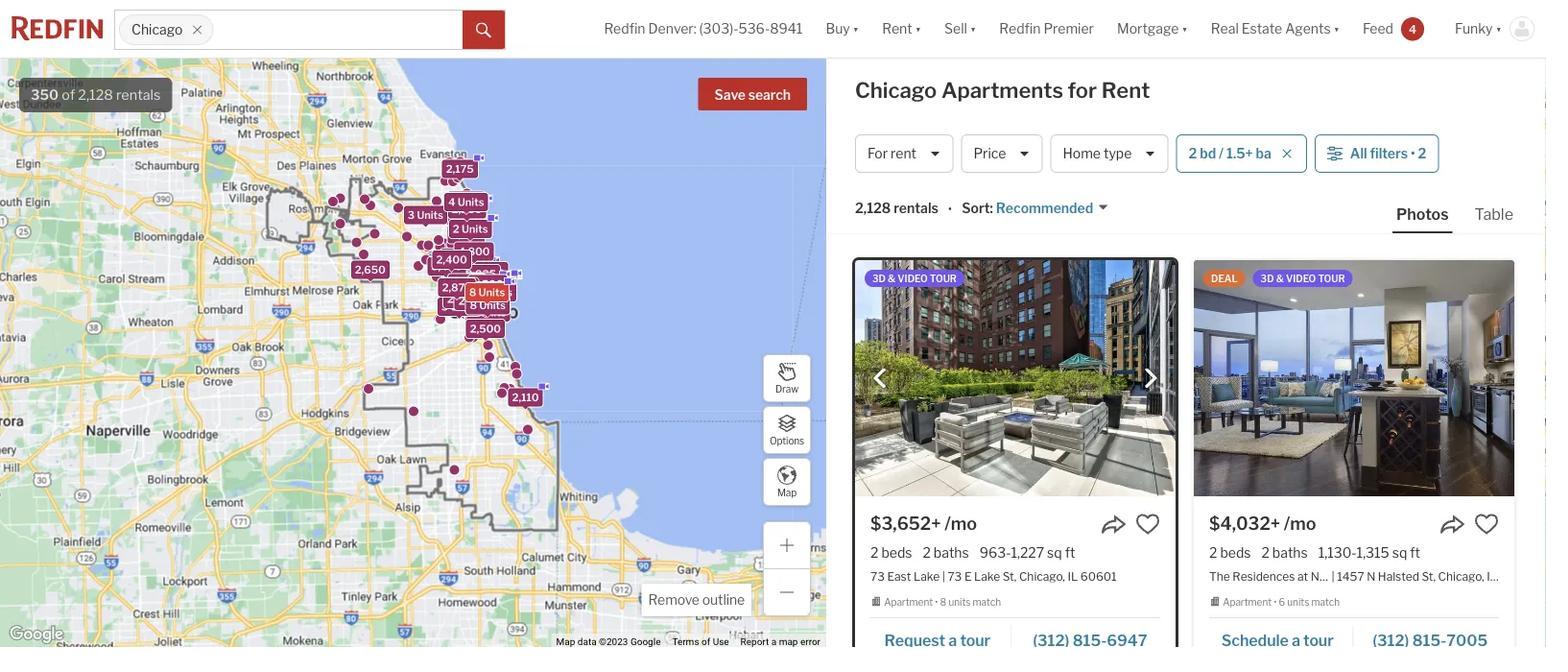 Task type: locate. For each thing, give the bounding box(es) containing it.
2 /mo from the left
[[1284, 513, 1317, 534]]

n
[[1367, 569, 1376, 583]]

2 2 baths from the left
[[1262, 544, 1308, 561]]

0 horizontal spatial video
[[898, 273, 928, 284]]

2 baths up e
[[923, 544, 969, 561]]

1 /mo from the left
[[945, 513, 977, 534]]

0 vertical spatial 4
[[1409, 22, 1417, 36]]

baths up e
[[934, 544, 969, 561]]

mortgage
[[1117, 21, 1179, 37]]

0 horizontal spatial beds
[[882, 544, 912, 561]]

3,835
[[466, 268, 496, 280]]

1 favorite button checkbox from the left
[[1136, 512, 1161, 537]]

2,128 right of
[[78, 86, 113, 103]]

sq up halsted
[[1393, 544, 1408, 561]]

ft for $3,652+ /mo
[[1065, 544, 1076, 561]]

3,200
[[469, 279, 500, 291], [453, 290, 484, 302]]

▾
[[853, 21, 859, 37], [916, 21, 922, 37], [970, 21, 977, 37], [1182, 21, 1188, 37], [1334, 21, 1340, 37], [1496, 21, 1502, 37]]

2 horizontal spatial 4
[[1409, 22, 1417, 36]]

match for $4,032+ /mo
[[1312, 596, 1340, 608]]

0 horizontal spatial st,
[[1003, 569, 1017, 583]]

4 ▾ from the left
[[1182, 21, 1188, 37]]

chicago down rent ▾ dropdown button
[[855, 77, 937, 103]]

0 horizontal spatial match
[[973, 596, 1001, 608]]

1 horizontal spatial apartment
[[1223, 596, 1272, 608]]

1 & from the left
[[888, 273, 896, 284]]

photo of 73 e lake st, chicago, il 60601 image
[[855, 260, 1176, 496]]

2 baths up the residences at newcity
[[1262, 544, 1308, 561]]

0 vertical spatial 8 units
[[469, 286, 505, 298]]

• left sort
[[948, 201, 953, 218]]

lake right east
[[914, 569, 940, 583]]

halsted
[[1378, 569, 1420, 583]]

1 3d from the left
[[873, 273, 886, 284]]

sq for $3,652+ /mo
[[1047, 544, 1062, 561]]

1 match from the left
[[973, 596, 1001, 608]]

1 horizontal spatial ft
[[1411, 544, 1421, 561]]

1 vertical spatial rentals
[[894, 200, 939, 216]]

0 horizontal spatial 2,128
[[78, 86, 113, 103]]

1 horizontal spatial 2 baths
[[1262, 544, 1308, 561]]

0 vertical spatial chicago
[[132, 21, 183, 38]]

10 units
[[462, 285, 504, 297], [455, 290, 496, 303]]

0 horizontal spatial chicago,
[[1019, 569, 1065, 583]]

beds
[[882, 544, 912, 561], [1221, 544, 1251, 561]]

350
[[31, 86, 59, 103]]

save
[[715, 87, 746, 103]]

beds up the
[[1221, 544, 1251, 561]]

map button
[[763, 458, 811, 506]]

▾ right the sell
[[970, 21, 977, 37]]

2 redfin from the left
[[1000, 21, 1041, 37]]

1 horizontal spatial 3d & video tour
[[1261, 273, 1346, 284]]

mortgage ▾
[[1117, 21, 1188, 37]]

0 vertical spatial rent
[[882, 21, 913, 37]]

1,130-
[[1319, 544, 1357, 561]]

rentals right of
[[116, 86, 161, 103]]

2 match from the left
[[1312, 596, 1340, 608]]

$3,652+ /mo
[[871, 513, 977, 534]]

▾ left the sell
[[916, 21, 922, 37]]

redfin premier button
[[988, 0, 1106, 58]]

1 2 beds from the left
[[871, 544, 912, 561]]

2 beds up the
[[1210, 544, 1251, 561]]

save search button
[[698, 78, 807, 110]]

8 units
[[469, 286, 505, 298], [470, 299, 506, 312]]

redfin left premier
[[1000, 21, 1041, 37]]

sell ▾
[[945, 21, 977, 37]]

1 baths from the left
[[934, 544, 969, 561]]

1 horizontal spatial redfin
[[1000, 21, 1041, 37]]

0 horizontal spatial il
[[1068, 569, 1078, 583]]

0 horizontal spatial 4
[[448, 196, 456, 208]]

0 horizontal spatial apartment
[[884, 596, 933, 608]]

& right deal
[[1277, 273, 1284, 284]]

1 ▾ from the left
[[853, 21, 859, 37]]

1 vertical spatial 8
[[470, 299, 477, 312]]

0 vertical spatial 4 units
[[448, 196, 484, 208]]

match down newcity
[[1312, 596, 1340, 608]]

1 horizontal spatial video
[[1286, 273, 1316, 284]]

1 horizontal spatial match
[[1312, 596, 1340, 608]]

baths for $4,032+
[[1273, 544, 1308, 561]]

1 vertical spatial 8 units
[[470, 299, 506, 312]]

rent right buy ▾
[[882, 21, 913, 37]]

rent inside dropdown button
[[882, 21, 913, 37]]

denver:
[[648, 21, 697, 37]]

apartment down east
[[884, 596, 933, 608]]

2 & from the left
[[1277, 273, 1284, 284]]

redfin
[[604, 21, 646, 37], [1000, 21, 1041, 37]]

1 vertical spatial 2,128
[[855, 200, 891, 216]]

0 horizontal spatial 3d & video tour
[[873, 273, 957, 284]]

lake right e
[[974, 569, 1001, 583]]

il left 60642
[[1487, 569, 1497, 583]]

7
[[469, 299, 475, 311]]

ft for $4,032+ /mo
[[1411, 544, 1421, 561]]

st, right halsted
[[1422, 569, 1436, 583]]

next button image
[[1141, 369, 1161, 388]]

▾ for funky ▾
[[1496, 21, 1502, 37]]

video right deal
[[1286, 273, 1316, 284]]

0 horizontal spatial sq
[[1047, 544, 1062, 561]]

2 3d & video tour from the left
[[1261, 273, 1346, 284]]

&
[[888, 273, 896, 284], [1277, 273, 1284, 284]]

& down 2,128 rentals •
[[888, 273, 896, 284]]

the
[[1210, 569, 1230, 583]]

▾ inside 'link'
[[1334, 21, 1340, 37]]

2,128 down for
[[855, 200, 891, 216]]

1 vertical spatial rent
[[1102, 77, 1150, 103]]

1 horizontal spatial 2,128
[[855, 200, 891, 216]]

0 horizontal spatial 2 beds
[[871, 544, 912, 561]]

1 horizontal spatial il
[[1487, 569, 1497, 583]]

1 lake from the left
[[914, 569, 940, 583]]

3,450
[[431, 260, 462, 273]]

3d down 2,128 rentals •
[[873, 273, 886, 284]]

73 left east
[[871, 569, 885, 583]]

1 apartment from the left
[[884, 596, 933, 608]]

rent
[[891, 145, 917, 162]]

1 horizontal spatial 73
[[948, 569, 962, 583]]

3d & video tour right deal
[[1261, 273, 1346, 284]]

3 units
[[408, 209, 443, 221], [466, 268, 501, 281], [472, 281, 508, 293], [441, 300, 477, 313], [471, 306, 506, 319]]

st,
[[1003, 569, 1017, 583], [1422, 569, 1436, 583]]

▾ right mortgage
[[1182, 21, 1188, 37]]

apartment for $3,652+
[[884, 596, 933, 608]]

rentals down for rent button
[[894, 200, 939, 216]]

bd
[[1200, 145, 1216, 162]]

60642
[[1500, 569, 1537, 583]]

google image
[[5, 622, 68, 647]]

2 units from the left
[[1288, 596, 1310, 608]]

1 vertical spatial chicago
[[855, 77, 937, 103]]

/
[[1219, 145, 1224, 162]]

lake
[[914, 569, 940, 583], [974, 569, 1001, 583]]

1 horizontal spatial |
[[1332, 569, 1335, 583]]

rent
[[882, 21, 913, 37], [1102, 77, 1150, 103]]

3d & video tour
[[873, 273, 957, 284], [1261, 273, 1346, 284]]

3 ▾ from the left
[[970, 21, 977, 37]]

2 beds from the left
[[1221, 544, 1251, 561]]

chicago,
[[1019, 569, 1065, 583], [1439, 569, 1485, 583]]

units for $3,652+
[[949, 596, 971, 608]]

2 baths
[[923, 544, 969, 561], [1262, 544, 1308, 561]]

1 horizontal spatial &
[[1277, 273, 1284, 284]]

sq right 1,227
[[1047, 544, 1062, 561]]

6 units
[[454, 265, 490, 277], [476, 278, 512, 290], [476, 280, 511, 292]]

1 horizontal spatial /mo
[[1284, 513, 1317, 534]]

1 horizontal spatial rentals
[[894, 200, 939, 216]]

for rent button
[[855, 134, 954, 173]]

redfin inside button
[[1000, 21, 1041, 37]]

video down 2,128 rentals •
[[898, 273, 928, 284]]

2 73 from the left
[[948, 569, 962, 583]]

2 vertical spatial 8
[[940, 596, 947, 608]]

draw
[[776, 383, 799, 395]]

2 | from the left
[[1332, 569, 1335, 583]]

3d right deal
[[1261, 273, 1275, 284]]

2 sq from the left
[[1393, 544, 1408, 561]]

▾ for mortgage ▾
[[1182, 21, 1188, 37]]

baths
[[934, 544, 969, 561], [1273, 544, 1308, 561]]

1 horizontal spatial sq
[[1393, 544, 1408, 561]]

funky
[[1455, 21, 1493, 37]]

1 redfin from the left
[[604, 21, 646, 37]]

73
[[871, 569, 885, 583], [948, 569, 962, 583]]

1 horizontal spatial tour
[[1318, 273, 1346, 284]]

apartment down residences on the bottom right of page
[[1223, 596, 1272, 608]]

0 horizontal spatial chicago
[[132, 21, 183, 38]]

2 ▾ from the left
[[916, 21, 922, 37]]

▾ right buy
[[853, 21, 859, 37]]

rentals inside 2,128 rentals •
[[894, 200, 939, 216]]

6 ▾ from the left
[[1496, 21, 1502, 37]]

| left 1457
[[1332, 569, 1335, 583]]

ft up halsted
[[1411, 544, 1421, 561]]

chicago, down 1,227
[[1019, 569, 1065, 583]]

1 chicago, from the left
[[1019, 569, 1065, 583]]

map
[[778, 487, 797, 498]]

premier
[[1044, 21, 1094, 37]]

1 ft from the left
[[1065, 544, 1076, 561]]

st, down 963-
[[1003, 569, 1017, 583]]

3,295
[[452, 277, 482, 289]]

redfin for redfin denver: (303)-536-8941
[[604, 21, 646, 37]]

0 horizontal spatial redfin
[[604, 21, 646, 37]]

2 baths from the left
[[1273, 544, 1308, 561]]

all
[[1351, 145, 1368, 162]]

3d & video tour down 2,128 rentals •
[[873, 273, 957, 284]]

0 horizontal spatial ft
[[1065, 544, 1076, 561]]

73 left e
[[948, 569, 962, 583]]

0 horizontal spatial |
[[942, 569, 945, 583]]

2 beds up east
[[871, 544, 912, 561]]

3
[[408, 209, 415, 221], [466, 268, 473, 281], [472, 281, 479, 293], [441, 300, 448, 313], [471, 306, 478, 319]]

2 apartment from the left
[[1223, 596, 1272, 608]]

1 horizontal spatial 3d
[[1261, 273, 1275, 284]]

beds for $3,652+
[[882, 544, 912, 561]]

1 il from the left
[[1068, 569, 1078, 583]]

draw button
[[763, 354, 811, 402]]

0 horizontal spatial tour
[[930, 273, 957, 284]]

0 vertical spatial 8
[[469, 286, 477, 298]]

0 horizontal spatial rentals
[[116, 86, 161, 103]]

chicago
[[132, 21, 183, 38], [855, 77, 937, 103]]

2 chicago, from the left
[[1439, 569, 1485, 583]]

2 vertical spatial 4
[[475, 285, 482, 297]]

units down at
[[1288, 596, 1310, 608]]

1 horizontal spatial chicago
[[855, 77, 937, 103]]

0 horizontal spatial 2 baths
[[923, 544, 969, 561]]

▾ right agents
[[1334, 21, 1340, 37]]

2 il from the left
[[1487, 569, 1497, 583]]

residences
[[1233, 569, 1295, 583]]

1 video from the left
[[898, 273, 928, 284]]

ft right 1,227
[[1065, 544, 1076, 561]]

0 vertical spatial rentals
[[116, 86, 161, 103]]

▾ right funky
[[1496, 21, 1502, 37]]

/mo up e
[[945, 513, 977, 534]]

1 horizontal spatial beds
[[1221, 544, 1251, 561]]

2 favorite button checkbox from the left
[[1475, 512, 1500, 537]]

table
[[1475, 204, 1514, 223]]

1 beds from the left
[[882, 544, 912, 561]]

rentals
[[116, 86, 161, 103], [894, 200, 939, 216]]

chicago, left 60642
[[1439, 569, 1485, 583]]

chicago left remove chicago icon
[[132, 21, 183, 38]]

2 bd / 1.5+ ba button
[[1176, 134, 1307, 173]]

4 units
[[448, 196, 484, 208], [475, 285, 510, 297]]

funky ▾
[[1455, 21, 1502, 37]]

sort
[[962, 200, 990, 216]]

2 2 beds from the left
[[1210, 544, 1251, 561]]

3d
[[873, 273, 886, 284], [1261, 273, 1275, 284]]

baths up the residences at newcity
[[1273, 544, 1308, 561]]

0 horizontal spatial /mo
[[945, 513, 977, 534]]

▾ for buy ▾
[[853, 21, 859, 37]]

1 sq from the left
[[1047, 544, 1062, 561]]

8
[[469, 286, 477, 298], [470, 299, 477, 312], [940, 596, 947, 608]]

0 horizontal spatial units
[[949, 596, 971, 608]]

of
[[62, 86, 75, 103]]

0 horizontal spatial lake
[[914, 569, 940, 583]]

• inside 2,128 rentals •
[[948, 201, 953, 218]]

350 of 2,128 rentals
[[31, 86, 161, 103]]

▾ for sell ▾
[[970, 21, 977, 37]]

sq for $4,032+ /mo
[[1393, 544, 1408, 561]]

0 horizontal spatial rent
[[882, 21, 913, 37]]

1 horizontal spatial 4
[[475, 285, 482, 297]]

1 horizontal spatial favorite button checkbox
[[1475, 512, 1500, 537]]

1 horizontal spatial baths
[[1273, 544, 1308, 561]]

/mo up at
[[1284, 513, 1317, 534]]

apartment for $4,032+
[[1223, 596, 1272, 608]]

None search field
[[213, 11, 463, 49]]

2,650
[[355, 264, 386, 276]]

5 ▾ from the left
[[1334, 21, 1340, 37]]

units down e
[[949, 596, 971, 608]]

il left 60601
[[1068, 569, 1078, 583]]

map region
[[0, 0, 1039, 647]]

0 horizontal spatial &
[[888, 273, 896, 284]]

| left e
[[942, 569, 945, 583]]

0 horizontal spatial favorite button checkbox
[[1136, 512, 1161, 537]]

2 ft from the left
[[1411, 544, 1421, 561]]

1 horizontal spatial chicago,
[[1439, 569, 1485, 583]]

1 2 baths from the left
[[923, 544, 969, 561]]

3,995
[[455, 289, 485, 302]]

type
[[1104, 145, 1132, 162]]

for
[[1068, 77, 1097, 103]]

1 vertical spatial 4
[[448, 196, 456, 208]]

1 units from the left
[[949, 596, 971, 608]]

1 horizontal spatial units
[[1288, 596, 1310, 608]]

2
[[1189, 145, 1197, 162], [1418, 145, 1427, 162], [453, 223, 460, 235], [469, 265, 476, 277], [459, 275, 465, 288], [477, 280, 483, 293], [447, 293, 454, 305], [459, 295, 465, 307], [469, 307, 476, 320], [871, 544, 879, 561], [923, 544, 931, 561], [1210, 544, 1218, 561], [1262, 544, 1270, 561]]

ft
[[1065, 544, 1076, 561], [1411, 544, 1421, 561]]

favorite button checkbox
[[1136, 512, 1161, 537], [1475, 512, 1500, 537]]

▾ for rent ▾
[[916, 21, 922, 37]]

1 horizontal spatial 2 beds
[[1210, 544, 1251, 561]]

1 horizontal spatial lake
[[974, 569, 1001, 583]]

0 horizontal spatial 3d
[[873, 273, 886, 284]]

• right 'filters'
[[1411, 145, 1416, 162]]

buy ▾ button
[[814, 0, 871, 58]]

0 horizontal spatial 73
[[871, 569, 885, 583]]

beds up east
[[882, 544, 912, 561]]

4,601
[[452, 228, 481, 241]]

photos
[[1397, 204, 1449, 223]]

1 horizontal spatial st,
[[1422, 569, 1436, 583]]

units
[[458, 196, 484, 208], [417, 209, 443, 221], [462, 223, 488, 235], [478, 265, 504, 277], [463, 265, 490, 277], [463, 265, 490, 277], [475, 268, 501, 281], [467, 275, 494, 288], [485, 278, 512, 290], [485, 280, 511, 292], [486, 280, 512, 293], [481, 281, 508, 293], [485, 281, 512, 293], [484, 285, 510, 297], [477, 285, 504, 297], [486, 286, 513, 298], [479, 286, 505, 298], [470, 290, 496, 303], [456, 293, 483, 305], [467, 295, 494, 307], [477, 299, 504, 311], [479, 299, 506, 312], [473, 299, 500, 312], [451, 300, 477, 313], [479, 303, 506, 316], [480, 306, 506, 319], [478, 307, 505, 320]]

redfin left denver:
[[604, 21, 646, 37]]

2,128 inside 2,128 rentals •
[[855, 200, 891, 216]]

match down 73 east lake | 73 e lake st, chicago, il 60601
[[973, 596, 1001, 608]]

remove outline button
[[642, 584, 752, 616]]

rent right for
[[1102, 77, 1150, 103]]

0 horizontal spatial baths
[[934, 544, 969, 561]]



Task type: describe. For each thing, give the bounding box(es) containing it.
outline
[[703, 592, 745, 608]]

remove outline
[[648, 592, 745, 608]]

0 vertical spatial 2,128
[[78, 86, 113, 103]]

remove 2 bd / 1.5+ ba image
[[1281, 148, 1293, 159]]

2 inside button
[[1189, 145, 1197, 162]]

match for $3,652+ /mo
[[973, 596, 1001, 608]]

2,500
[[470, 323, 501, 335]]

• down the residences at newcity
[[1274, 596, 1277, 608]]

agents
[[1286, 21, 1331, 37]]

1 st, from the left
[[1003, 569, 1017, 583]]

feed
[[1363, 21, 1394, 37]]

real estate agents ▾
[[1211, 21, 1340, 37]]

2 st, from the left
[[1422, 569, 1436, 583]]

1,227
[[1011, 544, 1045, 561]]

9,500
[[472, 278, 504, 290]]

apartments
[[942, 77, 1064, 103]]

units for $4,032+
[[1288, 596, 1310, 608]]

submit search image
[[476, 23, 491, 38]]

for rent
[[868, 145, 917, 162]]

2 bd / 1.5+ ba
[[1189, 145, 1272, 162]]

9 units
[[476, 281, 512, 293]]

sell ▾ button
[[945, 0, 977, 58]]

2 inside "button"
[[1418, 145, 1427, 162]]

536-
[[739, 21, 770, 37]]

| 1457 n halsted st, chicago, il 60642
[[1332, 569, 1537, 583]]

redfin for redfin premier
[[1000, 21, 1041, 37]]

2 beds for $3,652+ /mo
[[871, 544, 912, 561]]

963-
[[980, 544, 1011, 561]]

:
[[990, 200, 993, 216]]

/mo for $3,652+ /mo
[[945, 513, 977, 534]]

1 | from the left
[[942, 569, 945, 583]]

mortgage ▾ button
[[1106, 0, 1200, 58]]

1 tour from the left
[[930, 273, 957, 284]]

search
[[749, 87, 791, 103]]

1 horizontal spatial rent
[[1102, 77, 1150, 103]]

sort :
[[962, 200, 993, 216]]

recommended button
[[993, 199, 1109, 218]]

apartment • 8 units match
[[884, 596, 1001, 608]]

at
[[1298, 569, 1309, 583]]

3,350
[[444, 252, 475, 264]]

chicago for chicago
[[132, 21, 183, 38]]

2,385
[[451, 194, 481, 207]]

home type button
[[1051, 134, 1169, 173]]

previous button image
[[871, 369, 890, 388]]

favorite button checkbox for $4,032+ /mo
[[1475, 512, 1500, 537]]

1 73 from the left
[[871, 569, 885, 583]]

2 3d from the left
[[1261, 273, 1275, 284]]

• inside all filters • 2 "button"
[[1411, 145, 1416, 162]]

2 baths for $4,032+
[[1262, 544, 1308, 561]]

for
[[868, 145, 888, 162]]

9
[[476, 281, 483, 293]]

963-1,227 sq ft
[[980, 544, 1076, 561]]

2,875
[[442, 281, 472, 294]]

favorite button image
[[1136, 512, 1161, 537]]

8941
[[770, 21, 803, 37]]

price button
[[961, 134, 1043, 173]]

favorite button image
[[1475, 512, 1500, 537]]

photo of 1457 n halsted st, chicago, il 60642 image
[[1194, 260, 1515, 496]]

2 baths for $3,652+
[[923, 544, 969, 561]]

price
[[974, 145, 1007, 162]]

2,400
[[436, 253, 467, 266]]

buy
[[826, 21, 850, 37]]

options
[[770, 435, 805, 447]]

• down 73 east lake | 73 e lake st, chicago, il 60601
[[935, 596, 938, 608]]

/mo for $4,032+ /mo
[[1284, 513, 1317, 534]]

redfin premier
[[1000, 21, 1094, 37]]

east
[[887, 569, 911, 583]]

$3,652+
[[871, 513, 941, 534]]

chicago apartments for rent
[[855, 77, 1150, 103]]

1 vertical spatial 4 units
[[475, 285, 510, 297]]

baths for $3,652+
[[934, 544, 969, 561]]

2 lake from the left
[[974, 569, 1001, 583]]

redfin denver: (303)-536-8941
[[604, 21, 803, 37]]

chicago for chicago apartments for rent
[[855, 77, 937, 103]]

home
[[1063, 145, 1101, 162]]

1 3d & video tour from the left
[[873, 273, 957, 284]]

7 units
[[469, 299, 504, 311]]

buy ▾ button
[[826, 0, 859, 58]]

2 tour from the left
[[1318, 273, 1346, 284]]

filters
[[1370, 145, 1408, 162]]

2,110
[[512, 391, 539, 404]]

mortgage ▾ button
[[1117, 0, 1188, 58]]

estate
[[1242, 21, 1283, 37]]

table button
[[1471, 204, 1518, 231]]

2 video from the left
[[1286, 273, 1316, 284]]

4,346
[[470, 287, 500, 300]]

options button
[[763, 406, 811, 454]]

e
[[965, 569, 972, 583]]

ba
[[1256, 145, 1272, 162]]

1,130-1,315 sq ft
[[1319, 544, 1421, 561]]

rent ▾ button
[[882, 0, 922, 58]]

beds for $4,032+
[[1221, 544, 1251, 561]]

remove chicago image
[[191, 24, 203, 36]]

2 beds for $4,032+ /mo
[[1210, 544, 1251, 561]]

3,100
[[461, 276, 490, 289]]

2,700
[[470, 299, 501, 312]]

apartment • 6 units match
[[1223, 596, 1340, 608]]

favorite button checkbox for $3,652+ /mo
[[1136, 512, 1161, 537]]

all filters • 2
[[1351, 145, 1427, 162]]

real estate agents ▾ button
[[1200, 0, 1352, 58]]

the residences at newcity
[[1210, 569, 1357, 583]]

rent ▾
[[882, 21, 922, 37]]

sell ▾ button
[[933, 0, 988, 58]]

real
[[1211, 21, 1239, 37]]

recommended
[[996, 200, 1094, 216]]

save search
[[715, 87, 791, 103]]

(303)-
[[699, 21, 739, 37]]

1457
[[1337, 569, 1365, 583]]

1,315
[[1357, 544, 1390, 561]]

73 east lake | 73 e lake st, chicago, il 60601
[[871, 569, 1117, 583]]

77 units
[[448, 265, 490, 277]]

photos button
[[1393, 204, 1471, 233]]

77
[[448, 265, 461, 277]]

rent ▾ button
[[871, 0, 933, 58]]

60601
[[1081, 569, 1117, 583]]



Task type: vqa. For each thing, say whether or not it's contained in the screenshot.
bottom Report a map error link
no



